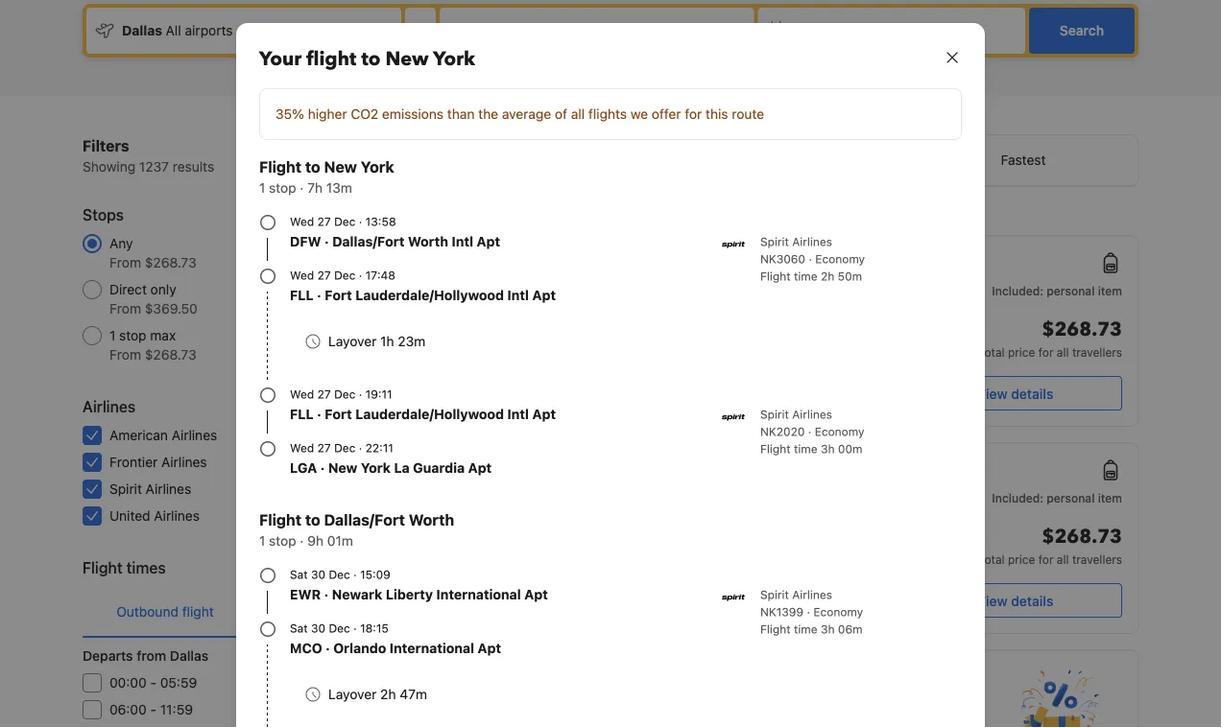 Task type: vqa. For each thing, say whether or not it's contained in the screenshot.
the $1,639.13 in 1 stop max From $1,639.13
no



Task type: describe. For each thing, give the bounding box(es) containing it.
departs
[[83, 649, 133, 664]]

economy for worth
[[814, 606, 863, 619]]

dec for wed 27 dec · 22:11 lga · new york la guardia apt
[[334, 442, 356, 455]]

2 view details button from the top
[[908, 584, 1122, 618]]

average
[[502, 106, 551, 122]]

york inside the wed 27 dec · 22:11 lga · new york la guardia apt
[[361, 460, 391, 476]]

30 for mco
[[311, 622, 326, 636]]

higher
[[308, 106, 347, 122]]

filters
[[83, 137, 129, 155]]

· down 13m
[[324, 234, 329, 250]]

we
[[631, 106, 648, 122]]

0 vertical spatial spirit airlines
[[468, 396, 540, 409]]

your flight to new york dialog
[[213, 0, 1008, 728]]

view details for second the view details button from the bottom
[[977, 386, 1054, 402]]

apt for sat 30 dec · 15:09 ewr · newark liberty international apt
[[524, 587, 548, 603]]

orlando
[[333, 641, 386, 657]]

stop for flight to new york
[[269, 180, 296, 196]]

outbound flight
[[116, 604, 214, 620]]

2 vertical spatial spirit airlines
[[468, 603, 540, 616]]

fastest
[[1001, 152, 1046, 168]]

flight to new york 1 stop · 7h 13m
[[259, 158, 394, 196]]

american airlines
[[109, 428, 217, 444]]

dec for wed 27 dec · 13:58 dfw · dallas/fort worth intl apt
[[334, 215, 356, 228]]

united airlines
[[109, 508, 200, 524]]

lauderdale/hollywood for wed 27 dec · 19:11 fll · fort lauderdale/hollywood intl apt
[[355, 407, 504, 422]]

35%
[[276, 106, 304, 122]]

188
[[390, 282, 413, 298]]

return
[[292, 604, 333, 620]]

from inside any from $268.73
[[109, 255, 141, 271]]

apt for wed 27 dec · 17:48 fll · fort lauderdale/hollywood intl apt
[[532, 288, 556, 303]]

worth inside flight to dallas/fort worth 1 stop · 9h 01m
[[409, 511, 454, 529]]

- for 00:00
[[150, 675, 156, 691]]

· left 19:11 at the bottom left of page
[[359, 388, 362, 401]]

layover 2h 47m
[[328, 687, 427, 703]]

dallas
[[170, 649, 209, 664]]

fort for wed 27 dec · 17:48 fll · fort lauderdale/hollywood intl apt
[[325, 288, 352, 303]]

emissions
[[382, 106, 444, 122]]

dec inside the 22:11 lga . 27 dec
[[855, 276, 877, 290]]

view for second the view details button from the bottom
[[977, 386, 1008, 402]]

to for new
[[305, 158, 320, 176]]

11:59
[[160, 702, 193, 718]]

35% higher co2 emissions than the average of all flights we offer for this route
[[276, 106, 764, 122]]

wed 27 dec · 22:11 lga · new york la guardia apt
[[290, 442, 492, 476]]

wed 27 dec · 19:11 fll · fort lauderdale/hollywood intl apt
[[290, 388, 556, 422]]

spirit inside spirit airlines nk3060 · economy flight time 2h 50m
[[760, 235, 789, 249]]

outbound flight button
[[83, 588, 248, 637]]

included: for 2nd the view details button from the top
[[992, 492, 1044, 505]]

search
[[1060, 23, 1104, 38]]

06:00 - 11:59
[[109, 702, 193, 718]]

9h
[[307, 533, 324, 549]]

13m
[[326, 180, 352, 196]]

co2
[[351, 106, 378, 122]]

all for second the view details button from the bottom
[[1057, 346, 1069, 359]]

apt inside sat 30 dec · 18:15 mco · orlando international apt
[[478, 641, 501, 657]]

dallas/fort inside flight to dallas/fort worth 1 stop · 9h 01m
[[324, 511, 405, 529]]

la
[[394, 460, 410, 476]]

details for 2nd the view details button from the top
[[1011, 593, 1054, 609]]

· right mco
[[326, 641, 330, 657]]

direct
[[109, 282, 147, 298]]

3h for newark liberty international apt
[[821, 623, 835, 637]]

1152
[[385, 328, 413, 344]]

dfw inside wed 27 dec · 13:58 dfw · dallas/fort worth intl apt
[[290, 234, 321, 250]]

outbound
[[116, 604, 179, 620]]

liberty
[[386, 587, 433, 603]]

fll for wed 27 dec · 19:11 fll · fort lauderdale/hollywood intl apt
[[290, 407, 314, 422]]

fll for wed 27 dec · 17:48 fll · fort lauderdale/hollywood intl apt
[[290, 288, 314, 303]]

$268.73 total price for all travellers for second the view details button from the bottom
[[978, 317, 1122, 359]]

return flight
[[292, 604, 369, 620]]

flight to dallas/fort worth 1 stop · 9h 01m
[[259, 511, 454, 549]]

airlines inside spirit airlines nk2020 · economy flight time 3h 00m
[[792, 408, 832, 421]]

spirit airlines nk3060 · economy flight time 2h 50m
[[760, 235, 865, 283]]

00:00 - 05:59
[[109, 675, 197, 691]]

2 total from the top
[[978, 553, 1005, 566]]

economy inside spirit airlines nk2020 · economy flight time 3h 00m
[[815, 425, 865, 439]]

for inside your flight to new york dialog
[[685, 106, 702, 122]]

17:48
[[365, 269, 395, 282]]

492
[[388, 428, 413, 444]]

this
[[706, 106, 728, 122]]

international inside sat 30 dec · 18:15 mco · orlando international apt
[[390, 641, 474, 657]]

· up newark
[[353, 568, 357, 582]]

sat for mco
[[290, 622, 308, 636]]

1 stop max from $268.73
[[109, 328, 196, 363]]

132
[[390, 675, 413, 691]]

united
[[109, 508, 150, 524]]

1 for flight to dallas/fort worth
[[259, 533, 265, 549]]

- for 06:00
[[150, 702, 157, 718]]

lauderdale/hollywood for wed 27 dec · 17:48 fll · fort lauderdale/hollywood intl apt
[[355, 288, 504, 303]]

frontier
[[109, 455, 158, 470]]

05:59
[[160, 675, 197, 691]]

view for 2nd the view details button from the top
[[977, 593, 1008, 609]]

filters showing 1237 results
[[83, 137, 214, 175]]

apt inside the wed 27 dec · 22:11 lga · new york la guardia apt
[[468, 460, 492, 476]]

times
[[126, 559, 166, 577]]

nk2020
[[760, 425, 805, 439]]

· left '18:15'
[[353, 622, 357, 636]]

view details for 2nd the view details button from the top
[[977, 593, 1054, 609]]

guardia
[[413, 460, 465, 476]]

only
[[150, 282, 176, 298]]

wed 27 dec · 17:48 fll · fort lauderdale/hollywood intl apt
[[290, 269, 556, 303]]

included: for second the view details button from the bottom
[[992, 284, 1044, 298]]

1 inside 1 stop max from $268.73
[[109, 328, 116, 344]]

wed for wed 27 dec · 19:11 fll · fort lauderdale/hollywood intl apt
[[290, 388, 314, 401]]

from inside 1 stop max from $268.73
[[109, 347, 141, 363]]

for for 2nd the view details button from the top
[[1039, 553, 1054, 566]]

$268.73 inside any from $268.73
[[145, 255, 196, 271]]

15:09
[[360, 568, 391, 582]]

new inside flight to new york 1 stop · 7h 13m
[[324, 158, 357, 176]]

22:11 inside the 22:11 lga . 27 dec
[[837, 254, 877, 272]]

offer
[[652, 106, 681, 122]]

your
[[259, 46, 302, 72]]

item for second the view details button from the bottom
[[1098, 284, 1122, 298]]

flight times
[[83, 559, 166, 577]]

427
[[389, 508, 413, 524]]

details for second the view details button from the bottom
[[1011, 386, 1054, 402]]

newark
[[332, 587, 382, 603]]

$369.50
[[145, 301, 198, 317]]

return flight button
[[248, 588, 413, 637]]

$268.73 total price for all travellers for 2nd the view details button from the top
[[978, 524, 1122, 566]]

dec for sat 30 dec · 15:09 ewr · newark liberty international apt
[[329, 568, 350, 582]]

· up the wed 27 dec · 22:11 lga · new york la guardia apt
[[317, 407, 321, 422]]

flight inside spirit airlines nk2020 · economy flight time 3h 00m
[[760, 443, 791, 456]]

than
[[447, 106, 475, 122]]

· inside flight to dallas/fort worth 1 stop · 9h 01m
[[300, 533, 304, 549]]

spirit airlines image for newark liberty international apt
[[722, 587, 745, 610]]

0 vertical spatial new
[[385, 46, 429, 72]]

spirit airlines nk2020 · economy flight time 3h 00m
[[760, 408, 865, 456]]

travellers for second the view details button from the bottom
[[1072, 346, 1122, 359]]

01m
[[327, 533, 353, 549]]

1h
[[380, 334, 394, 349]]

fort for wed 27 dec · 19:11 fll · fort lauderdale/hollywood intl apt
[[325, 407, 352, 422]]

spirit inside spirit airlines nk2020 · economy flight time 3h 00m
[[760, 408, 789, 421]]

36
[[396, 455, 413, 470]]

flight for outbound
[[182, 604, 214, 620]]

flight left times
[[83, 559, 123, 577]]

1 for flight to new york
[[259, 180, 265, 196]]

flight for your
[[306, 46, 357, 72]]

$268.73 inside 1 stop max from $268.73
[[145, 347, 196, 363]]

direct only from $369.50
[[109, 282, 198, 317]]

layover for new
[[328, 334, 377, 349]]

18:15
[[360, 622, 389, 636]]

fastest tab list
[[452, 135, 1138, 187]]

departs from dallas
[[83, 649, 209, 664]]

price for second the view details button from the bottom
[[1008, 346, 1035, 359]]

intl for guardia
[[507, 407, 529, 422]]

dec for wed 27 dec · 19:11 fll · fort lauderdale/hollywood intl apt
[[334, 388, 356, 401]]

time for worth
[[794, 623, 818, 637]]

22:11 lga . 27 dec
[[806, 254, 877, 290]]

13:58
[[365, 215, 396, 228]]

flight inside flight to dallas/fort worth 1 stop · 9h 01m
[[259, 511, 302, 529]]

american
[[109, 428, 168, 444]]

for for second the view details button from the bottom
[[1039, 346, 1054, 359]]



Task type: locate. For each thing, give the bounding box(es) containing it.
30 inside sat 30 dec · 15:09 ewr · newark liberty international apt
[[311, 568, 326, 582]]

2h left 50m
[[821, 270, 835, 283]]

1 lauderdale/hollywood from the top
[[355, 288, 504, 303]]

your flight to new york
[[259, 46, 475, 72]]

1 fort from the top
[[325, 288, 352, 303]]

1 included: personal item from the top
[[992, 284, 1122, 298]]

0 horizontal spatial 22:11
[[365, 442, 393, 455]]

1 travellers from the top
[[1072, 346, 1122, 359]]

economy up 00m
[[815, 425, 865, 439]]

0 vertical spatial to
[[361, 46, 381, 72]]

wed left 19:11 at the bottom left of page
[[290, 388, 314, 401]]

dec inside wed 27 dec · 19:11 fll · fort lauderdale/hollywood intl apt
[[334, 388, 356, 401]]

any
[[109, 236, 133, 252]]

0 vertical spatial 1
[[259, 180, 265, 196]]

2 fort from the top
[[325, 407, 352, 422]]

· left 9h
[[300, 533, 304, 549]]

1 left 7h
[[259, 180, 265, 196]]

stop left max on the left of the page
[[119, 328, 146, 344]]

0 vertical spatial layover
[[328, 334, 377, 349]]

tab list containing outbound flight
[[83, 588, 413, 639]]

1 vertical spatial sat
[[290, 622, 308, 636]]

flight right your
[[306, 46, 357, 72]]

2 vertical spatial to
[[305, 511, 320, 529]]

airlines inside spirit airlines nk3060 · economy flight time 2h 50m
[[792, 235, 832, 249]]

mco
[[290, 641, 322, 657]]

1 total from the top
[[978, 346, 1005, 359]]

flight inside spirit airlines nk3060 · economy flight time 2h 50m
[[760, 270, 791, 283]]

dec left 17:48
[[334, 269, 356, 282]]

2 personal from the top
[[1047, 492, 1095, 505]]

1 vertical spatial total
[[978, 553, 1005, 566]]

0 vertical spatial travellers
[[1072, 346, 1122, 359]]

27 right the .
[[838, 276, 852, 290]]

to for dallas/fort
[[305, 511, 320, 529]]

1 vertical spatial fort
[[325, 407, 352, 422]]

2 price from the top
[[1008, 553, 1035, 566]]

dec inside wed 27 dec · 13:58 dfw · dallas/fort worth intl apt
[[334, 215, 356, 228]]

2 3h from the top
[[821, 623, 835, 637]]

from
[[137, 649, 166, 664]]

27 left 19:11 at the bottom left of page
[[317, 388, 331, 401]]

fort inside wed 27 dec · 19:11 fll · fort lauderdale/hollywood intl apt
[[325, 407, 352, 422]]

personal
[[1047, 284, 1095, 298], [1047, 492, 1095, 505]]

1 vertical spatial international
[[390, 641, 474, 657]]

27 for wed 27 dec · 19:11 fll · fort lauderdale/hollywood intl apt
[[317, 388, 331, 401]]

0 vertical spatial economy
[[815, 252, 865, 266]]

0 vertical spatial lauderdale/hollywood
[[355, 288, 504, 303]]

fort inside wed 27 dec · 17:48 fll · fort lauderdale/hollywood intl apt
[[325, 288, 352, 303]]

- left 11:59
[[150, 702, 157, 718]]

1 vertical spatial for
[[1039, 346, 1054, 359]]

1 vertical spatial 1237
[[383, 236, 413, 252]]

27 left 17:48
[[317, 269, 331, 282]]

fll inside wed 27 dec · 17:48 fll · fort lauderdale/hollywood intl apt
[[290, 288, 314, 303]]

1 vertical spatial travellers
[[1072, 553, 1122, 566]]

1 vertical spatial york
[[361, 158, 394, 176]]

dec inside the wed 27 dec · 22:11 lga · new york la guardia apt
[[334, 442, 356, 455]]

max
[[150, 328, 176, 344]]

1 vertical spatial view details
[[977, 593, 1054, 609]]

0 vertical spatial all
[[571, 106, 585, 122]]

2 view details from the top
[[977, 593, 1054, 609]]

2 vertical spatial intl
[[507, 407, 529, 422]]

flight down nk3060
[[760, 270, 791, 283]]

1237 left 'results'
[[139, 159, 169, 175]]

sat
[[290, 568, 308, 582], [290, 622, 308, 636]]

flight down the 35%
[[259, 158, 302, 176]]

2 vertical spatial for
[[1039, 553, 1054, 566]]

fastest button
[[909, 135, 1138, 185]]

1 spirit airlines image from the top
[[722, 406, 745, 429]]

dec up newark
[[329, 568, 350, 582]]

1 down direct on the left top of the page
[[109, 328, 116, 344]]

stop left 9h
[[269, 533, 296, 549]]

worth up wed 27 dec · 17:48 fll · fort lauderdale/hollywood intl apt
[[408, 234, 448, 250]]

worth
[[408, 234, 448, 250], [409, 511, 454, 529]]

flight up ewr
[[259, 511, 302, 529]]

1 inside flight to dallas/fort worth 1 stop · 9h 01m
[[259, 533, 265, 549]]

dec right the .
[[855, 276, 877, 290]]

0 vertical spatial personal
[[1047, 284, 1095, 298]]

0 vertical spatial -
[[150, 675, 156, 691]]

· right nk3060
[[809, 252, 812, 266]]

stop inside flight to new york 1 stop · 7h 13m
[[269, 180, 296, 196]]

·
[[300, 180, 304, 196], [359, 215, 362, 228], [324, 234, 329, 250], [809, 252, 812, 266], [359, 269, 362, 282], [317, 288, 321, 303], [359, 388, 362, 401], [317, 407, 321, 422], [808, 425, 812, 439], [359, 442, 362, 455], [320, 460, 325, 476], [300, 533, 304, 549], [353, 568, 357, 582], [324, 587, 329, 603], [807, 606, 810, 619], [353, 622, 357, 636], [326, 641, 330, 657]]

· left 13:58
[[359, 215, 362, 228]]

1 view details button from the top
[[908, 376, 1122, 411]]

458
[[388, 702, 413, 718]]

27 inside wed 27 dec · 13:58 dfw · dallas/fort worth intl apt
[[317, 215, 331, 228]]

1 vertical spatial worth
[[409, 511, 454, 529]]

30
[[311, 568, 326, 582], [311, 622, 326, 636]]

· left 17:48
[[359, 269, 362, 282]]

· up flight to dallas/fort worth 1 stop · 9h 01m
[[320, 460, 325, 476]]

1 from from the top
[[109, 255, 141, 271]]

1237 inside the filters showing 1237 results
[[139, 159, 169, 175]]

total
[[978, 346, 1005, 359], [978, 553, 1005, 566]]

30 inside sat 30 dec · 18:15 mco · orlando international apt
[[311, 622, 326, 636]]

sat 30 dec · 15:09 ewr · newark liberty international apt
[[290, 568, 548, 603]]

apt inside wed 27 dec · 13:58 dfw · dallas/fort worth intl apt
[[477, 234, 500, 250]]

dec inside sat 30 dec · 18:15 mco · orlando international apt
[[329, 622, 350, 636]]

0 horizontal spatial 1237
[[139, 159, 169, 175]]

time inside spirit airlines nk1399 · economy flight time 3h 06m
[[794, 623, 818, 637]]

2 details from the top
[[1011, 593, 1054, 609]]

stop left 7h
[[269, 180, 296, 196]]

view details button
[[908, 376, 1122, 411], [908, 584, 1122, 618]]

intl
[[452, 234, 473, 250], [507, 288, 529, 303], [507, 407, 529, 422]]

time
[[794, 270, 818, 283], [794, 443, 818, 456], [794, 623, 818, 637]]

1 left 9h
[[259, 533, 265, 549]]

1 vertical spatial 2h
[[380, 687, 396, 703]]

2 vertical spatial from
[[109, 347, 141, 363]]

worth down guardia in the left of the page
[[409, 511, 454, 529]]

2 spirit airlines image from the top
[[722, 587, 745, 610]]

flights
[[588, 106, 627, 122]]

1 vertical spatial from
[[109, 301, 141, 317]]

flight inside spirit airlines nk1399 · economy flight time 3h 06m
[[760, 623, 791, 637]]

dec left "492"
[[334, 442, 356, 455]]

1 wed from the top
[[290, 215, 314, 228]]

new up emissions
[[385, 46, 429, 72]]

· left 188
[[317, 288, 321, 303]]

international inside sat 30 dec · 15:09 ewr · newark liberty international apt
[[436, 587, 521, 603]]

00m
[[838, 443, 863, 456]]

0 vertical spatial included:
[[992, 284, 1044, 298]]

sat up ewr
[[290, 568, 308, 582]]

22:11 inside the wed 27 dec · 22:11 lga · new york la guardia apt
[[365, 442, 393, 455]]

1
[[259, 180, 265, 196], [109, 328, 116, 344], [259, 533, 265, 549]]

1 vertical spatial details
[[1011, 593, 1054, 609]]

0 vertical spatial sat
[[290, 568, 308, 582]]

travellers
[[1072, 346, 1122, 359], [1072, 553, 1122, 566]]

3h
[[821, 443, 835, 456], [821, 623, 835, 637]]

dec inside sat 30 dec · 15:09 ewr · newark liberty international apt
[[329, 568, 350, 582]]

apt inside wed 27 dec · 17:48 fll · fort lauderdale/hollywood intl apt
[[532, 288, 556, 303]]

1 horizontal spatial 2h
[[821, 270, 835, 283]]

0 vertical spatial details
[[1011, 386, 1054, 402]]

economy for york
[[815, 252, 865, 266]]

4 wed from the top
[[290, 442, 314, 455]]

time down the nk2020
[[794, 443, 818, 456]]

3h for fort lauderdale/hollywood intl apt
[[821, 443, 835, 456]]

all for 2nd the view details button from the top
[[1057, 553, 1069, 566]]

1 view details from the top
[[977, 386, 1054, 402]]

1 details from the top
[[1011, 386, 1054, 402]]

sat 30 dec · 18:15 mco · orlando international apt
[[290, 622, 501, 657]]

1 vertical spatial lauderdale/hollywood
[[355, 407, 504, 422]]

price
[[1008, 346, 1035, 359], [1008, 553, 1035, 566]]

0 vertical spatial view
[[977, 386, 1008, 402]]

stops
[[83, 206, 124, 224]]

0 vertical spatial total
[[978, 346, 1005, 359]]

apt for wed 27 dec · 19:11 fll · fort lauderdale/hollywood intl apt
[[532, 407, 556, 422]]

wed
[[290, 215, 314, 228], [290, 269, 314, 282], [290, 388, 314, 401], [290, 442, 314, 455]]

3h left 00m
[[821, 443, 835, 456]]

0 vertical spatial item
[[1098, 284, 1122, 298]]

sat inside sat 30 dec · 18:15 mco · orlando international apt
[[290, 622, 308, 636]]

1 inside flight to new york 1 stop · 7h 13m
[[259, 180, 265, 196]]

7h
[[307, 180, 323, 196]]

1 $268.73 total price for all travellers from the top
[[978, 317, 1122, 359]]

stop inside 1 stop max from $268.73
[[119, 328, 146, 344]]

1 vertical spatial spirit airlines
[[109, 481, 191, 497]]

1 price from the top
[[1008, 346, 1035, 359]]

1 personal from the top
[[1047, 284, 1095, 298]]

price for 2nd the view details button from the top
[[1008, 553, 1035, 566]]

time inside spirit airlines nk3060 · economy flight time 2h 50m
[[794, 270, 818, 283]]

· right nk1399
[[807, 606, 810, 619]]

wed inside the wed 27 dec · 22:11 lga · new york la guardia apt
[[290, 442, 314, 455]]

2 vertical spatial all
[[1057, 553, 1069, 566]]

for
[[685, 106, 702, 122], [1039, 346, 1054, 359], [1039, 553, 1054, 566]]

0 vertical spatial for
[[685, 106, 702, 122]]

tab list
[[83, 588, 413, 639]]

spirit airlines image
[[722, 233, 745, 256]]

wed left 17:48
[[290, 269, 314, 282]]

1 vertical spatial view details button
[[908, 584, 1122, 618]]

2 vertical spatial time
[[794, 623, 818, 637]]

international up 132
[[390, 641, 474, 657]]

genius image
[[1015, 670, 1099, 728]]

0 vertical spatial fort
[[325, 288, 352, 303]]

0 horizontal spatial lga
[[290, 460, 317, 476]]

to inside flight to new york 1 stop · 7h 13m
[[305, 158, 320, 176]]

27 inside wed 27 dec · 17:48 fll · fort lauderdale/hollywood intl apt
[[317, 269, 331, 282]]

economy up 50m
[[815, 252, 865, 266]]

intl for apt
[[452, 234, 473, 250]]

layover 1h 23m
[[328, 334, 426, 349]]

dallas/fort inside wed 27 dec · 13:58 dfw · dallas/fort worth intl apt
[[332, 234, 405, 250]]

from down direct on the left top of the page
[[109, 301, 141, 317]]

50m
[[838, 270, 862, 283]]

1 item from the top
[[1098, 284, 1122, 298]]

1 vertical spatial dfw
[[529, 276, 555, 290]]

1 vertical spatial 3h
[[821, 623, 835, 637]]

00:00
[[109, 675, 147, 691]]

2h left 47m
[[380, 687, 396, 703]]

2 item from the top
[[1098, 492, 1122, 505]]

1237
[[139, 159, 169, 175], [383, 236, 413, 252]]

2 sat from the top
[[290, 622, 308, 636]]

lga inside the wed 27 dec · 22:11 lga · new york la guardia apt
[[290, 460, 317, 476]]

stop for flight to dallas/fort worth
[[269, 533, 296, 549]]

worth inside wed 27 dec · 13:58 dfw · dallas/fort worth intl apt
[[408, 234, 448, 250]]

spirit airlines image
[[722, 406, 745, 429], [722, 587, 745, 610]]

ewr
[[290, 587, 321, 603]]

22:11 right nk3060
[[837, 254, 877, 272]]

0 vertical spatial time
[[794, 270, 818, 283]]

· up return flight
[[324, 587, 329, 603]]

flight
[[306, 46, 357, 72], [182, 604, 214, 620], [337, 604, 369, 620]]

3h inside spirit airlines nk2020 · economy flight time 3h 00m
[[821, 443, 835, 456]]

0 vertical spatial 30
[[311, 568, 326, 582]]

dec for sat 30 dec · 18:15 mco · orlando international apt
[[329, 622, 350, 636]]

wed up 9h
[[290, 442, 314, 455]]

1 - from the top
[[150, 675, 156, 691]]

.
[[832, 273, 835, 286]]

2 layover from the top
[[328, 687, 377, 703]]

wed for wed 27 dec · 22:11 lga · new york la guardia apt
[[290, 442, 314, 455]]

lga
[[806, 276, 828, 290], [290, 460, 317, 476]]

time down nk1399
[[794, 623, 818, 637]]

lauderdale/hollywood inside wed 27 dec · 17:48 fll · fort lauderdale/hollywood intl apt
[[355, 288, 504, 303]]

lauderdale/hollywood inside wed 27 dec · 19:11 fll · fort lauderdale/hollywood intl apt
[[355, 407, 504, 422]]

2 included: from the top
[[992, 492, 1044, 505]]

2 lauderdale/hollywood from the top
[[355, 407, 504, 422]]

sat up mco
[[290, 622, 308, 636]]

1 vertical spatial new
[[324, 158, 357, 176]]

2 vertical spatial stop
[[269, 533, 296, 549]]

wed 27 dec · 13:58 dfw · dallas/fort worth intl apt
[[290, 215, 500, 250]]

lauderdale/hollywood up 23m
[[355, 288, 504, 303]]

york left the la
[[361, 460, 391, 476]]

spirit inside spirit airlines nk1399 · economy flight time 3h 06m
[[760, 589, 789, 602]]

wed for wed 27 dec · 17:48 fll · fort lauderdale/hollywood intl apt
[[290, 269, 314, 282]]

layover
[[328, 334, 377, 349], [328, 687, 377, 703]]

2 $268.73 total price for all travellers from the top
[[978, 524, 1122, 566]]

27 left "492"
[[317, 442, 331, 455]]

1 vertical spatial 1
[[109, 328, 116, 344]]

0 vertical spatial fll
[[290, 288, 314, 303]]

27 for wed 27 dec · 13:58 dfw · dallas/fort worth intl apt
[[317, 215, 331, 228]]

1 vertical spatial intl
[[507, 288, 529, 303]]

27 down 7h
[[317, 215, 331, 228]]

new left the la
[[328, 460, 357, 476]]

2 fll from the top
[[290, 407, 314, 422]]

all inside your flight to new york dialog
[[571, 106, 585, 122]]

time inside spirit airlines nk2020 · economy flight time 3h 00m
[[794, 443, 818, 456]]

2 vertical spatial economy
[[814, 606, 863, 619]]

spirit
[[760, 235, 789, 249], [468, 396, 496, 409], [760, 408, 789, 421], [109, 481, 142, 497], [760, 589, 789, 602], [468, 603, 496, 616]]

1 vertical spatial fll
[[290, 407, 314, 422]]

1 included: from the top
[[992, 284, 1044, 298]]

lga left the .
[[806, 276, 828, 290]]

1 vertical spatial lga
[[290, 460, 317, 476]]

2 from from the top
[[109, 301, 141, 317]]

1237 down 13:58
[[383, 236, 413, 252]]

1 vertical spatial item
[[1098, 492, 1122, 505]]

27 for wed 27 dec · 17:48 fll · fort lauderdale/hollywood intl apt
[[317, 269, 331, 282]]

0 vertical spatial stop
[[269, 180, 296, 196]]

of
[[555, 106, 567, 122]]

1 30 from the top
[[311, 568, 326, 582]]

flight up dallas
[[182, 604, 214, 620]]

1 fll from the top
[[290, 288, 314, 303]]

1 horizontal spatial dfw
[[529, 276, 555, 290]]

0 vertical spatial dfw
[[290, 234, 321, 250]]

19:11
[[365, 388, 392, 401]]

travellers for 2nd the view details button from the top
[[1072, 553, 1122, 566]]

- left 05:59
[[150, 675, 156, 691]]

1 vertical spatial to
[[305, 158, 320, 176]]

included:
[[992, 284, 1044, 298], [992, 492, 1044, 505]]

spirit airlines image for fort lauderdale/hollywood intl apt
[[722, 406, 745, 429]]

1 vertical spatial included:
[[992, 492, 1044, 505]]

· inside flight to new york 1 stop · 7h 13m
[[300, 180, 304, 196]]

3h left 06m
[[821, 623, 835, 637]]

flight down nk1399
[[760, 623, 791, 637]]

search button
[[1029, 8, 1135, 54]]

international
[[436, 587, 521, 603], [390, 641, 474, 657]]

0 vertical spatial price
[[1008, 346, 1035, 359]]

new inside the wed 27 dec · 22:11 lga · new york la guardia apt
[[328, 460, 357, 476]]

0 vertical spatial view details button
[[908, 376, 1122, 411]]

2h
[[821, 270, 835, 283], [380, 687, 396, 703]]

· left 7h
[[300, 180, 304, 196]]

· inside spirit airlines nk3060 · economy flight time 2h 50m
[[809, 252, 812, 266]]

0 vertical spatial 3h
[[821, 443, 835, 456]]

2 vertical spatial 1
[[259, 533, 265, 549]]

layover down orlando
[[328, 687, 377, 703]]

international right liberty at the bottom left of page
[[436, 587, 521, 603]]

30 up ewr
[[311, 568, 326, 582]]

0 vertical spatial international
[[436, 587, 521, 603]]

york down co2
[[361, 158, 394, 176]]

from inside direct only from $369.50
[[109, 301, 141, 317]]

1 time from the top
[[794, 270, 818, 283]]

intl inside wed 27 dec · 17:48 fll · fort lauderdale/hollywood intl apt
[[507, 288, 529, 303]]

· inside spirit airlines nk2020 · economy flight time 3h 00m
[[808, 425, 812, 439]]

2 wed from the top
[[290, 269, 314, 282]]

47m
[[400, 687, 427, 703]]

all
[[571, 106, 585, 122], [1057, 346, 1069, 359], [1057, 553, 1069, 566]]

economy inside spirit airlines nk3060 · economy flight time 2h 50m
[[815, 252, 865, 266]]

1 sat from the top
[[290, 568, 308, 582]]

spirit airlines nk1399 · economy flight time 3h 06m
[[760, 589, 863, 637]]

3 wed from the top
[[290, 388, 314, 401]]

to up 7h
[[305, 158, 320, 176]]

item for 2nd the view details button from the top
[[1098, 492, 1122, 505]]

1 vertical spatial $268.73 total price for all travellers
[[978, 524, 1122, 566]]

27 inside wed 27 dec · 19:11 fll · fort lauderdale/hollywood intl apt
[[317, 388, 331, 401]]

fll inside wed 27 dec · 19:11 fll · fort lauderdale/hollywood intl apt
[[290, 407, 314, 422]]

from down direct only from $369.50
[[109, 347, 141, 363]]

york inside flight to new york 1 stop · 7h 13m
[[361, 158, 394, 176]]

06m
[[838, 623, 863, 637]]

1 vertical spatial 22:11
[[365, 442, 393, 455]]

1 horizontal spatial 22:11
[[837, 254, 877, 272]]

dallas/fort
[[332, 234, 405, 250], [324, 511, 405, 529]]

to
[[361, 46, 381, 72], [305, 158, 320, 176], [305, 511, 320, 529]]

lga inside the 22:11 lga . 27 dec
[[806, 276, 828, 290]]

0 horizontal spatial dfw
[[290, 234, 321, 250]]

economy up 06m
[[814, 606, 863, 619]]

wed inside wed 27 dec · 13:58 dfw · dallas/fort worth intl apt
[[290, 215, 314, 228]]

3 time from the top
[[794, 623, 818, 637]]

· inside spirit airlines nk1399 · economy flight time 3h 06m
[[807, 606, 810, 619]]

wed for wed 27 dec · 13:58 dfw · dallas/fort worth intl apt
[[290, 215, 314, 228]]

1 vertical spatial -
[[150, 702, 157, 718]]

1 vertical spatial layover
[[328, 687, 377, 703]]

2 time from the top
[[794, 443, 818, 456]]

layover for dallas/fort
[[328, 687, 377, 703]]

· right the nk2020
[[808, 425, 812, 439]]

time for york
[[794, 270, 818, 283]]

1 vertical spatial dallas/fort
[[324, 511, 405, 529]]

0 horizontal spatial 2h
[[380, 687, 396, 703]]

dec down 13m
[[334, 215, 356, 228]]

0 vertical spatial lga
[[806, 276, 828, 290]]

apt for wed 27 dec · 13:58 dfw · dallas/fort worth intl apt
[[477, 234, 500, 250]]

1 vertical spatial economy
[[815, 425, 865, 439]]

0 vertical spatial worth
[[408, 234, 448, 250]]

time left the .
[[794, 270, 818, 283]]

spirit airlines image left nk1399
[[722, 587, 745, 610]]

to up co2
[[361, 46, 381, 72]]

1 layover from the top
[[328, 334, 377, 349]]

wed down 7h
[[290, 215, 314, 228]]

showing
[[83, 159, 135, 175]]

3h inside spirit airlines nk1399 · economy flight time 3h 06m
[[821, 623, 835, 637]]

23m
[[398, 334, 426, 349]]

0 vertical spatial dallas/fort
[[332, 234, 405, 250]]

fort up layover 1h 23m
[[325, 288, 352, 303]]

0 vertical spatial included: personal item
[[992, 284, 1122, 298]]

1 horizontal spatial 1237
[[383, 236, 413, 252]]

wed inside wed 27 dec · 17:48 fll · fort lauderdale/hollywood intl apt
[[290, 269, 314, 282]]

1 vertical spatial time
[[794, 443, 818, 456]]

0 vertical spatial $268.73 total price for all travellers
[[978, 317, 1122, 359]]

0 vertical spatial intl
[[452, 234, 473, 250]]

the
[[478, 106, 498, 122]]

2 included: personal item from the top
[[992, 492, 1122, 505]]

nk1399
[[760, 606, 804, 619]]

22:11 left 36
[[365, 442, 393, 455]]

1 view from the top
[[977, 386, 1008, 402]]

lga up 9h
[[290, 460, 317, 476]]

2 travellers from the top
[[1072, 553, 1122, 566]]

1 vertical spatial spirit airlines image
[[722, 587, 745, 610]]

flight for return
[[337, 604, 369, 620]]

2 vertical spatial new
[[328, 460, 357, 476]]

flight inside flight to new york 1 stop · 7h 13m
[[259, 158, 302, 176]]

york up than
[[433, 46, 475, 72]]

any from $268.73
[[109, 236, 196, 271]]

dec for wed 27 dec · 17:48 fll · fort lauderdale/hollywood intl apt
[[334, 269, 356, 282]]

layover left 1h
[[328, 334, 377, 349]]

to up 9h
[[305, 511, 320, 529]]

0 vertical spatial york
[[433, 46, 475, 72]]

stop inside flight to dallas/fort worth 1 stop · 9h 01m
[[269, 533, 296, 549]]

frontier airlines
[[109, 455, 207, 470]]

results
[[173, 159, 214, 175]]

0 vertical spatial 2h
[[821, 270, 835, 283]]

to inside flight to dallas/fort worth 1 stop · 9h 01m
[[305, 511, 320, 529]]

27 inside the wed 27 dec · 22:11 lga · new york la guardia apt
[[317, 442, 331, 455]]

view
[[977, 386, 1008, 402], [977, 593, 1008, 609]]

intl inside wed 27 dec · 13:58 dfw · dallas/fort worth intl apt
[[452, 234, 473, 250]]

apt inside wed 27 dec · 19:11 fll · fort lauderdale/hollywood intl apt
[[532, 407, 556, 422]]

1 vertical spatial view
[[977, 593, 1008, 609]]

dfw
[[290, 234, 321, 250], [529, 276, 555, 290]]

3 from from the top
[[109, 347, 141, 363]]

fll
[[290, 288, 314, 303], [290, 407, 314, 422]]

30 down the return
[[311, 622, 326, 636]]

fort
[[325, 288, 352, 303], [325, 407, 352, 422]]

30 for ewr
[[311, 568, 326, 582]]

apt
[[477, 234, 500, 250], [532, 288, 556, 303], [532, 407, 556, 422], [468, 460, 492, 476], [524, 587, 548, 603], [478, 641, 501, 657]]

dallas/fort up 01m
[[324, 511, 405, 529]]

$268.73 total price for all travellers
[[978, 317, 1122, 359], [978, 524, 1122, 566]]

dec
[[334, 215, 356, 228], [334, 269, 356, 282], [855, 276, 877, 290], [334, 388, 356, 401], [334, 442, 356, 455], [329, 568, 350, 582], [329, 622, 350, 636]]

1 3h from the top
[[821, 443, 835, 456]]

apt inside sat 30 dec · 15:09 ewr · newark liberty international apt
[[524, 587, 548, 603]]

flight down newark
[[337, 604, 369, 620]]

dec left 19:11 at the bottom left of page
[[334, 388, 356, 401]]

1 vertical spatial personal
[[1047, 492, 1095, 505]]

wed inside wed 27 dec · 19:11 fll · fort lauderdale/hollywood intl apt
[[290, 388, 314, 401]]

spirit airlines
[[468, 396, 540, 409], [109, 481, 191, 497], [468, 603, 540, 616]]

lauderdale/hollywood up "492"
[[355, 407, 504, 422]]

1 horizontal spatial lga
[[806, 276, 828, 290]]

0 vertical spatial view details
[[977, 386, 1054, 402]]

0 vertical spatial 1237
[[139, 159, 169, 175]]

sat for ewr
[[290, 568, 308, 582]]

intl inside wed 27 dec · 19:11 fll · fort lauderdale/hollywood intl apt
[[507, 407, 529, 422]]

flight inside dialog
[[306, 46, 357, 72]]

1 vertical spatial price
[[1008, 553, 1035, 566]]

from down any
[[109, 255, 141, 271]]

2 view from the top
[[977, 593, 1008, 609]]

1 vertical spatial 30
[[311, 622, 326, 636]]

nk3060
[[760, 252, 805, 266]]

new up 13m
[[324, 158, 357, 176]]

airlines inside spirit airlines nk1399 · economy flight time 3h 06m
[[792, 589, 832, 602]]

2 - from the top
[[150, 702, 157, 718]]

flight down the nk2020
[[760, 443, 791, 456]]

· left "492"
[[359, 442, 362, 455]]

sat inside sat 30 dec · 15:09 ewr · newark liberty international apt
[[290, 568, 308, 582]]

2 30 from the top
[[311, 622, 326, 636]]

1 vertical spatial included: personal item
[[992, 492, 1122, 505]]

included: personal item for second the view details button from the bottom
[[992, 284, 1122, 298]]

1 vertical spatial stop
[[119, 328, 146, 344]]

included: personal item for 2nd the view details button from the top
[[992, 492, 1122, 505]]

dec inside wed 27 dec · 17:48 fll · fort lauderdale/hollywood intl apt
[[334, 269, 356, 282]]

dec down return flight
[[329, 622, 350, 636]]

27 for wed 27 dec · 22:11 lga · new york la guardia apt
[[317, 442, 331, 455]]

dallas/fort down 13:58
[[332, 234, 405, 250]]

spirit airlines image left the nk2020
[[722, 406, 745, 429]]

2h inside spirit airlines nk3060 · economy flight time 2h 50m
[[821, 270, 835, 283]]

economy inside spirit airlines nk1399 · economy flight time 3h 06m
[[814, 606, 863, 619]]

new
[[385, 46, 429, 72], [324, 158, 357, 176], [328, 460, 357, 476]]

flight
[[259, 158, 302, 176], [760, 270, 791, 283], [760, 443, 791, 456], [259, 511, 302, 529], [83, 559, 123, 577], [760, 623, 791, 637]]

fort up the wed 27 dec · 22:11 lga · new york la guardia apt
[[325, 407, 352, 422]]

27 inside the 22:11 lga . 27 dec
[[838, 276, 852, 290]]

2 vertical spatial york
[[361, 460, 391, 476]]



